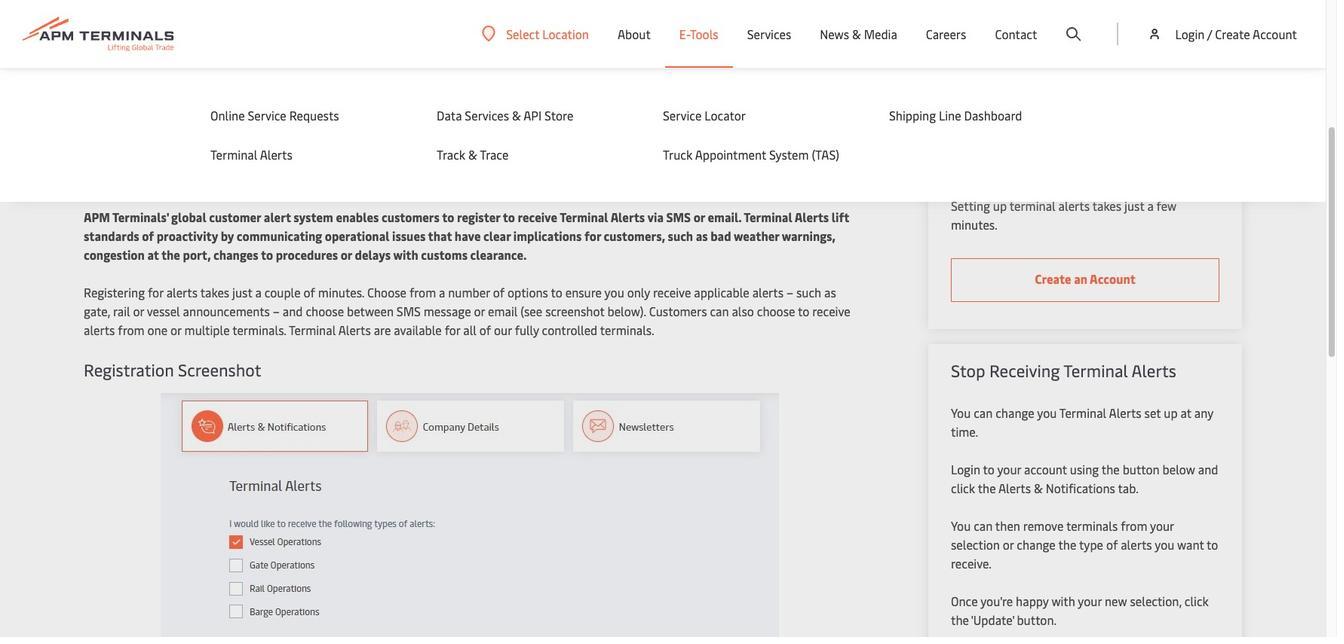 Task type: locate. For each thing, give the bounding box(es) containing it.
create
[[1215, 26, 1250, 42]]

button.
[[1017, 612, 1057, 629]]

or right the rail
[[133, 303, 144, 320]]

of right all
[[479, 322, 491, 339]]

0 vertical spatial login
[[1175, 26, 1205, 42]]

click right selection,
[[1185, 593, 1209, 610]]

your
[[997, 462, 1021, 478], [1150, 518, 1174, 535], [1078, 593, 1102, 610]]

of down terminals'
[[142, 228, 154, 244]]

1 horizontal spatial with
[[1052, 593, 1075, 610]]

the up then
[[978, 480, 996, 497]]

0 vertical spatial receive
[[518, 209, 557, 225]]

& left api
[[512, 107, 521, 124]]

1 vertical spatial just
[[232, 284, 252, 301]]

of up email
[[493, 284, 505, 301]]

2 vertical spatial you
[[1155, 537, 1174, 554]]

api
[[523, 107, 542, 124]]

0 horizontal spatial minutes.
[[318, 284, 364, 301]]

for up vessel
[[148, 284, 163, 301]]

0 horizontal spatial from
[[118, 322, 144, 339]]

of
[[142, 228, 154, 244], [304, 284, 315, 301], [493, 284, 505, 301], [479, 322, 491, 339], [1106, 537, 1118, 554]]

to right also
[[798, 303, 809, 320]]

1 vertical spatial takes
[[200, 284, 229, 301]]

such down 'warnings,'
[[796, 284, 821, 301]]

bad
[[711, 228, 731, 244]]

login inside login to your account using the button below and click the alerts & notifications tab.
[[951, 462, 980, 478]]

the down the once
[[951, 612, 969, 629]]

sms
[[666, 209, 691, 225], [397, 303, 421, 320]]

locator
[[705, 107, 746, 124]]

change inside you can then remove terminals from your selection or change the type of alerts you want to receive.
[[1017, 537, 1056, 554]]

login for login / create account
[[1175, 26, 1205, 42]]

1 vertical spatial such
[[796, 284, 821, 301]]

1 horizontal spatial just
[[1124, 198, 1144, 214]]

0 vertical spatial takes
[[1092, 198, 1121, 214]]

and
[[283, 303, 303, 320], [1198, 462, 1218, 478]]

1 vertical spatial and
[[1198, 462, 1218, 478]]

up right set
[[1164, 405, 1178, 422]]

2 vertical spatial can
[[974, 518, 993, 535]]

1 horizontal spatial takes
[[1092, 198, 1121, 214]]

takes
[[1092, 198, 1121, 214], [200, 284, 229, 301]]

can inside registering for alerts takes just a couple of minutes. choose from a number of options to ensure you only receive applicable alerts – such as gate, rail or vessel announcements – and choose between sms message or email (see screenshot below). customers can also choose to receive alerts from one or multiple terminals. terminal alerts are available for all of our fully controlled terminals.
[[710, 303, 729, 320]]

2 horizontal spatial receive
[[812, 303, 850, 320]]

of inside apm terminals' global customer alert system enables customers to register to receive terminal alerts via sms or email. terminal alerts lift standards of proactivity by communicating operational issues that have clear implications for customers, such as bad weather warnings, congestion at the port, changes to procedures or delays with customs clearance.
[[142, 228, 154, 244]]

below
[[1163, 462, 1195, 478]]

takes inside setting up terminal alerts takes just a few minutes.
[[1092, 198, 1121, 214]]

from inside you can then remove terminals from your selection or change the type of alerts you want to receive.
[[1121, 518, 1147, 535]]

2 horizontal spatial your
[[1150, 518, 1174, 535]]

1 you from the top
[[951, 405, 971, 422]]

you up time.
[[951, 405, 971, 422]]

you for you can then remove terminals from your selection or change the type of alerts you want to receive.
[[951, 518, 971, 535]]

2 horizontal spatial you
[[1155, 537, 1174, 554]]

0 vertical spatial and
[[283, 303, 303, 320]]

applicable
[[694, 284, 749, 301]]

1 horizontal spatial click
[[1185, 593, 1209, 610]]

service
[[248, 107, 286, 124], [663, 107, 702, 124]]

sms inside apm terminals' global customer alert system enables customers to register to receive terminal alerts via sms or email. terminal alerts lift standards of proactivity by communicating operational issues that have clear implications for customers, such as bad weather warnings, congestion at the port, changes to procedures or delays with customs clearance.
[[666, 209, 691, 225]]

1 horizontal spatial up
[[1164, 405, 1178, 422]]

minutes. for alerts
[[951, 216, 997, 233]]

dashboard
[[964, 107, 1022, 124]]

0 vertical spatial change
[[996, 405, 1034, 422]]

1 vertical spatial minutes.
[[318, 284, 364, 301]]

1 vertical spatial you
[[1037, 405, 1057, 422]]

2 horizontal spatial from
[[1121, 518, 1147, 535]]

1 horizontal spatial choose
[[757, 303, 795, 320]]

trace
[[480, 146, 509, 163]]

0 horizontal spatial choose
[[306, 303, 344, 320]]

a left couple
[[255, 284, 261, 301]]

at right congestion
[[147, 247, 159, 263]]

0 horizontal spatial takes
[[200, 284, 229, 301]]

0 horizontal spatial with
[[393, 247, 418, 263]]

alerts inside you can change you terminal alerts set up at any time.
[[1109, 405, 1142, 422]]

from down tab.
[[1121, 518, 1147, 535]]

you can then remove terminals from your selection or change the type of alerts you want to receive.
[[951, 518, 1218, 572]]

you
[[605, 284, 624, 301], [1037, 405, 1057, 422], [1155, 537, 1174, 554]]

click inside login to your account using the button below and click the alerts & notifications tab.
[[951, 480, 975, 497]]

0 horizontal spatial login
[[951, 462, 980, 478]]

0 horizontal spatial receive
[[518, 209, 557, 225]]

screenshot
[[545, 303, 605, 320]]

system
[[294, 209, 333, 225]]

of right type on the right bottom
[[1106, 537, 1118, 554]]

at inside you can change you terminal alerts set up at any time.
[[1181, 405, 1191, 422]]

0 horizontal spatial and
[[283, 303, 303, 320]]

0 vertical spatial can
[[710, 303, 729, 320]]

you inside you can then remove terminals from your selection or change the type of alerts you want to receive.
[[951, 518, 971, 535]]

1 vertical spatial at
[[1181, 405, 1191, 422]]

change down receiving
[[996, 405, 1034, 422]]

2 vertical spatial receive
[[812, 303, 850, 320]]

terminal inside registering for alerts takes just a couple of minutes. choose from a number of options to ensure you only receive applicable alerts – such as gate, rail or vessel announcements – and choose between sms message or email (see screenshot below). customers can also choose to receive alerts from one or multiple terminals. terminal alerts are available for all of our fully controlled terminals.
[[289, 322, 336, 339]]

1 horizontal spatial at
[[1181, 405, 1191, 422]]

1 vertical spatial sms
[[397, 303, 421, 320]]

your down below
[[1150, 518, 1174, 535]]

2 vertical spatial from
[[1121, 518, 1147, 535]]

0 vertical spatial at
[[147, 247, 159, 263]]

login / create account link
[[1147, 0, 1297, 68]]

& right news
[[852, 26, 861, 42]]

1 vertical spatial your
[[1150, 518, 1174, 535]]

just up 'announcements'
[[232, 284, 252, 301]]

1 horizontal spatial your
[[1078, 593, 1102, 610]]

data services & api store
[[437, 107, 573, 124]]

can up time.
[[974, 405, 993, 422]]

can
[[710, 303, 729, 320], [974, 405, 993, 422], [974, 518, 993, 535]]

0 horizontal spatial services
[[465, 107, 509, 124]]

of right couple
[[304, 284, 315, 301]]

0 vertical spatial click
[[951, 480, 975, 497]]

1 horizontal spatial terminals.
[[600, 322, 654, 339]]

at left any
[[1181, 405, 1191, 422]]

your left new
[[1078, 593, 1102, 610]]

or down then
[[1003, 537, 1014, 554]]

can down applicable
[[710, 303, 729, 320]]

or up all
[[474, 303, 485, 320]]

1 horizontal spatial minutes.
[[951, 216, 997, 233]]

–
[[787, 284, 793, 301], [273, 303, 280, 320]]

sms up available at the left bottom of the page
[[397, 303, 421, 320]]

0 vertical spatial services
[[747, 26, 791, 42]]

1 vertical spatial terminal alerts
[[210, 146, 292, 163]]

choose right also
[[757, 303, 795, 320]]

minutes. inside setting up terminal alerts takes just a few minutes.
[[951, 216, 997, 233]]

controlled
[[542, 322, 597, 339]]

setting
[[951, 198, 990, 214]]

sms inside registering for alerts takes just a couple of minutes. choose from a number of options to ensure you only receive applicable alerts – such as gate, rail or vessel announcements – and choose between sms message or email (see screenshot below). customers can also choose to receive alerts from one or multiple terminals. terminal alerts are available for all of our fully controlled terminals.
[[397, 303, 421, 320]]

terminal alerts subscription image
[[161, 393, 779, 638]]

notifications
[[1046, 480, 1115, 497]]

1 terminals. from the left
[[232, 322, 286, 339]]

1 vertical spatial receive
[[653, 284, 691, 301]]

such left bad
[[668, 228, 693, 244]]

1 horizontal spatial –
[[787, 284, 793, 301]]

1 vertical spatial you
[[951, 518, 971, 535]]

registration screenshot
[[84, 359, 261, 382]]

a
[[1147, 198, 1154, 214], [255, 284, 261, 301], [439, 284, 445, 301]]

for inside apm terminals' global customer alert system enables customers to register to receive terminal alerts via sms or email. terminal alerts lift standards of proactivity by communicating operational issues that have clear implications for customers, such as bad weather warnings, congestion at the port, changes to procedures or delays with customs clearance.
[[584, 228, 601, 244]]

0 horizontal spatial click
[[951, 480, 975, 497]]

up inside you can change you terminal alerts set up at any time.
[[1164, 405, 1178, 422]]

just left the few
[[1124, 198, 1144, 214]]

click inside once you're happy with your new selection, click the 'update' button.
[[1185, 593, 1209, 610]]

for left the customers,
[[584, 228, 601, 244]]

0 horizontal spatial as
[[696, 228, 708, 244]]

1 horizontal spatial for
[[445, 322, 460, 339]]

for left all
[[445, 322, 460, 339]]

fully
[[515, 322, 539, 339]]

careers
[[926, 26, 966, 42]]

2 choose from the left
[[757, 303, 795, 320]]

1 vertical spatial for
[[148, 284, 163, 301]]

can for you can then remove terminals from your selection or change the type of alerts you want to receive.
[[974, 518, 993, 535]]

stop receiving terminal alerts
[[951, 360, 1176, 382]]

services right tools
[[747, 26, 791, 42]]

&
[[852, 26, 861, 42], [512, 107, 521, 124], [468, 146, 477, 163], [1034, 480, 1043, 497]]

0 horizontal spatial your
[[997, 462, 1021, 478]]

1 horizontal spatial from
[[409, 284, 436, 301]]

– down couple
[[273, 303, 280, 320]]

you up below).
[[605, 284, 624, 301]]

tools
[[690, 26, 718, 42]]

minutes. inside registering for alerts takes just a couple of minutes. choose from a number of options to ensure you only receive applicable alerts – such as gate, rail or vessel announcements – and choose between sms message or email (see screenshot below). customers can also choose to receive alerts from one or multiple terminals. terminal alerts are available for all of our fully controlled terminals.
[[318, 284, 364, 301]]

1 vertical spatial from
[[118, 322, 144, 339]]

contact
[[995, 26, 1037, 42]]

0 horizontal spatial up
[[993, 198, 1007, 214]]

takes up 'announcements'
[[200, 284, 229, 301]]

track & trace link
[[437, 146, 633, 163]]

1 horizontal spatial login
[[1175, 26, 1205, 42]]

you up selection
[[951, 518, 971, 535]]

terminal
[[84, 51, 251, 111], [210, 146, 257, 163], [560, 209, 608, 225], [744, 209, 792, 225], [289, 322, 336, 339], [1063, 360, 1128, 382], [1059, 405, 1106, 422]]

the
[[161, 247, 180, 263], [1102, 462, 1120, 478], [978, 480, 996, 497], [1058, 537, 1076, 554], [951, 612, 969, 629]]

1 vertical spatial as
[[824, 284, 836, 301]]

alerts right terminal
[[1058, 198, 1090, 214]]

alerts inside registering for alerts takes just a couple of minutes. choose from a number of options to ensure you only receive applicable alerts – such as gate, rail or vessel announcements – and choose between sms message or email (see screenshot below). customers can also choose to receive alerts from one or multiple terminals. terminal alerts are available for all of our fully controlled terminals.
[[338, 322, 371, 339]]

terminals. down 'announcements'
[[232, 322, 286, 339]]

store
[[544, 107, 573, 124]]

0 vertical spatial for
[[584, 228, 601, 244]]

0 vertical spatial sms
[[666, 209, 691, 225]]

alerts down the gate, on the left of page
[[84, 322, 115, 339]]

from up message
[[409, 284, 436, 301]]

'update'
[[971, 612, 1014, 629]]

2 terminals. from the left
[[600, 322, 654, 339]]

for
[[584, 228, 601, 244], [148, 284, 163, 301], [445, 322, 460, 339]]

and right below
[[1198, 462, 1218, 478]]

alert
[[264, 209, 291, 225]]

about button
[[618, 0, 651, 68]]

can for you can change you terminal alerts set up at any time.
[[974, 405, 993, 422]]

up right setting
[[993, 198, 1007, 214]]

0 vertical spatial such
[[668, 228, 693, 244]]

at inside apm terminals' global customer alert system enables customers to register to receive terminal alerts via sms or email. terminal alerts lift standards of proactivity by communicating operational issues that have clear implications for customers, such as bad weather warnings, congestion at the port, changes to procedures or delays with customs clearance.
[[147, 247, 159, 263]]

with inside once you're happy with your new selection, click the 'update' button.
[[1052, 593, 1075, 610]]

terminal alerts
[[84, 51, 376, 111], [210, 146, 292, 163]]

such inside registering for alerts takes just a couple of minutes. choose from a number of options to ensure you only receive applicable alerts – such as gate, rail or vessel announcements – and choose between sms message or email (see screenshot below). customers can also choose to receive alerts from one or multiple terminals. terminal alerts are available for all of our fully controlled terminals.
[[796, 284, 821, 301]]

1 horizontal spatial sms
[[666, 209, 691, 225]]

the down proactivity
[[161, 247, 180, 263]]

can up selection
[[974, 518, 993, 535]]

alerts inside login to your account using the button below and click the alerts & notifications tab.
[[998, 480, 1031, 497]]

alerts right type on the right bottom
[[1121, 537, 1152, 554]]

you
[[951, 405, 971, 422], [951, 518, 971, 535]]

0 vertical spatial minutes.
[[951, 216, 997, 233]]

sms right via
[[666, 209, 691, 225]]

you left want
[[1155, 537, 1174, 554]]

choose left the between
[[306, 303, 344, 320]]

0 horizontal spatial such
[[668, 228, 693, 244]]

can inside you can then remove terminals from your selection or change the type of alerts you want to receive.
[[974, 518, 993, 535]]

the up tab.
[[1102, 462, 1120, 478]]

1 horizontal spatial and
[[1198, 462, 1218, 478]]

you inside you can change you terminal alerts set up at any time.
[[951, 405, 971, 422]]

service right online
[[248, 107, 286, 124]]

issues
[[392, 228, 426, 244]]

with right happy
[[1052, 593, 1075, 610]]

to up screenshot
[[551, 284, 562, 301]]

0 horizontal spatial terminals.
[[232, 322, 286, 339]]

1 vertical spatial can
[[974, 405, 993, 422]]

minutes.
[[951, 216, 997, 233], [318, 284, 364, 301]]

0 horizontal spatial at
[[147, 247, 159, 263]]

as down 'warnings,'
[[824, 284, 836, 301]]

0 horizontal spatial service
[[248, 107, 286, 124]]

tab.
[[1118, 480, 1139, 497]]

minutes. up the between
[[318, 284, 364, 301]]

2 horizontal spatial for
[[584, 228, 601, 244]]

to left account
[[983, 462, 995, 478]]

can inside you can change you terminal alerts set up at any time.
[[974, 405, 993, 422]]

from down the rail
[[118, 322, 144, 339]]

0 vertical spatial –
[[787, 284, 793, 301]]

0 vertical spatial just
[[1124, 198, 1144, 214]]

1 vertical spatial click
[[1185, 593, 1209, 610]]

online
[[210, 107, 245, 124]]

or left email. at the right of page
[[694, 209, 705, 225]]

truck
[[663, 146, 692, 163]]

& down account
[[1034, 480, 1043, 497]]

0 vertical spatial your
[[997, 462, 1021, 478]]

takes inside registering for alerts takes just a couple of minutes. choose from a number of options to ensure you only receive applicable alerts – such as gate, rail or vessel announcements – and choose between sms message or email (see screenshot below). customers can also choose to receive alerts from one or multiple terminals. terminal alerts are available for all of our fully controlled terminals.
[[200, 284, 229, 301]]

gate,
[[84, 303, 110, 320]]

options
[[507, 284, 548, 301]]

and inside login to your account using the button below and click the alerts & notifications tab.
[[1198, 462, 1218, 478]]

happy
[[1016, 593, 1049, 610]]

or
[[694, 209, 705, 225], [341, 247, 352, 263], [133, 303, 144, 320], [474, 303, 485, 320], [170, 322, 181, 339], [1003, 537, 1014, 554]]

1 vertical spatial up
[[1164, 405, 1178, 422]]

e-
[[679, 26, 690, 42]]

0 vertical spatial with
[[393, 247, 418, 263]]

apm
[[84, 209, 110, 225]]

email.
[[708, 209, 741, 225]]

0 vertical spatial up
[[993, 198, 1007, 214]]

service locator
[[663, 107, 746, 124]]

change down remove
[[1017, 537, 1056, 554]]

a up message
[[439, 284, 445, 301]]

congestion
[[84, 247, 145, 263]]

to up that
[[442, 209, 454, 225]]

track
[[437, 146, 465, 163]]

alerts down the between
[[338, 322, 371, 339]]

to right want
[[1207, 537, 1218, 554]]

alerts left set
[[1109, 405, 1142, 422]]

once you're happy with your new selection, click the 'update' button.
[[951, 593, 1209, 629]]

as inside apm terminals' global customer alert system enables customers to register to receive terminal alerts via sms or email. terminal alerts lift standards of proactivity by communicating operational issues that have clear implications for customers, such as bad weather warnings, congestion at the port, changes to procedures or delays with customs clearance.
[[696, 228, 708, 244]]

0 horizontal spatial –
[[273, 303, 280, 320]]

2 horizontal spatial a
[[1147, 198, 1154, 214]]

you down stop receiving terminal alerts
[[1037, 405, 1057, 422]]

0 vertical spatial terminal alerts
[[84, 51, 376, 111]]

click down time.
[[951, 480, 975, 497]]

location
[[542, 25, 589, 42]]

0 horizontal spatial just
[[232, 284, 252, 301]]

change
[[996, 405, 1034, 422], [1017, 537, 1056, 554]]

at
[[147, 247, 159, 263], [1181, 405, 1191, 422]]

alerts down account
[[998, 480, 1031, 497]]

1 vertical spatial login
[[951, 462, 980, 478]]

standards
[[84, 228, 139, 244]]

with
[[393, 247, 418, 263], [1052, 593, 1075, 610]]

service up truck
[[663, 107, 702, 124]]

1 vertical spatial with
[[1052, 593, 1075, 610]]

1 horizontal spatial receive
[[653, 284, 691, 301]]

data
[[437, 107, 462, 124]]

set
[[1144, 405, 1161, 422]]

1 vertical spatial change
[[1017, 537, 1056, 554]]

1 horizontal spatial you
[[1037, 405, 1057, 422]]

online service requests link
[[210, 107, 406, 124]]

0 horizontal spatial you
[[605, 284, 624, 301]]

0 vertical spatial from
[[409, 284, 436, 301]]

alerts
[[1058, 198, 1090, 214], [166, 284, 198, 301], [752, 284, 784, 301], [84, 322, 115, 339], [1121, 537, 1152, 554]]

minutes. down setting
[[951, 216, 997, 233]]

click
[[951, 480, 975, 497], [1185, 593, 1209, 610]]

also
[[732, 303, 754, 320]]

– down 'warnings,'
[[787, 284, 793, 301]]

customers
[[649, 303, 707, 320]]

to up clear
[[503, 209, 515, 225]]

as left bad
[[696, 228, 708, 244]]

terminal alerts link
[[210, 146, 406, 163]]

login left /
[[1175, 26, 1205, 42]]

terminals. down below).
[[600, 322, 654, 339]]

choose
[[306, 303, 344, 320], [757, 303, 795, 320]]

& left "trace"
[[468, 146, 477, 163]]

data services & api store link
[[437, 107, 633, 124]]

0 vertical spatial you
[[951, 405, 971, 422]]

takes left the few
[[1092, 198, 1121, 214]]

just
[[1124, 198, 1144, 214], [232, 284, 252, 301]]

1 horizontal spatial services
[[747, 26, 791, 42]]

0 vertical spatial you
[[605, 284, 624, 301]]

login down time.
[[951, 462, 980, 478]]

the left type on the right bottom
[[1058, 537, 1076, 554]]

0 vertical spatial as
[[696, 228, 708, 244]]

just inside registering for alerts takes just a couple of minutes. choose from a number of options to ensure you only receive applicable alerts – such as gate, rail or vessel announcements – and choose between sms message or email (see screenshot below). customers can also choose to receive alerts from one or multiple terminals. terminal alerts are available for all of our fully controlled terminals.
[[232, 284, 252, 301]]

your left account
[[997, 462, 1021, 478]]

a left the few
[[1147, 198, 1154, 214]]

between
[[347, 303, 394, 320]]

1 horizontal spatial such
[[796, 284, 821, 301]]

0 horizontal spatial a
[[255, 284, 261, 301]]

2 you from the top
[[951, 518, 971, 535]]

2 vertical spatial your
[[1078, 593, 1102, 610]]

and down couple
[[283, 303, 303, 320]]

services right data
[[465, 107, 509, 124]]

system
[[769, 146, 809, 163]]

with down issues
[[393, 247, 418, 263]]



Task type: describe. For each thing, give the bounding box(es) containing it.
alerts up 'warnings,'
[[795, 209, 829, 225]]

enables
[[336, 209, 379, 225]]

or down operational
[[341, 247, 352, 263]]

2 service from the left
[[663, 107, 702, 124]]

setting up terminal alerts takes just a few minutes.
[[951, 198, 1177, 233]]

to down communicating
[[261, 247, 273, 263]]

e-tools
[[679, 26, 718, 42]]

you inside you can change you terminal alerts set up at any time.
[[1037, 405, 1057, 422]]

only
[[627, 284, 650, 301]]

or right one
[[170, 322, 181, 339]]

1 vertical spatial –
[[273, 303, 280, 320]]

are
[[374, 322, 391, 339]]

customer
[[209, 209, 261, 225]]

the inside apm terminals' global customer alert system enables customers to register to receive terminal alerts via sms or email. terminal alerts lift standards of proactivity by communicating operational issues that have clear implications for customers, such as bad weather warnings, congestion at the port, changes to procedures or delays with customs clearance.
[[161, 247, 180, 263]]

shipping line dashboard link
[[889, 107, 1085, 124]]

using
[[1070, 462, 1099, 478]]

ensure
[[565, 284, 602, 301]]

alerts up the customers,
[[611, 209, 645, 225]]

alerts up terminal alerts link
[[261, 51, 376, 111]]

news
[[820, 26, 849, 42]]

just inside setting up terminal alerts takes just a few minutes.
[[1124, 198, 1144, 214]]

registration
[[84, 359, 174, 382]]

account
[[1253, 26, 1297, 42]]

media
[[864, 26, 897, 42]]

such inside apm terminals' global customer alert system enables customers to register to receive terminal alerts via sms or email. terminal alerts lift standards of proactivity by communicating operational issues that have clear implications for customers, such as bad weather warnings, congestion at the port, changes to procedures or delays with customs clearance.
[[668, 228, 693, 244]]

terminal
[[1010, 198, 1056, 214]]

services button
[[747, 0, 791, 68]]

service locator link
[[663, 107, 859, 124]]

one
[[147, 322, 167, 339]]

the inside once you're happy with your new selection, click the 'update' button.
[[951, 612, 969, 629]]

as inside registering for alerts takes just a couple of minutes. choose from a number of options to ensure you only receive applicable alerts – such as gate, rail or vessel announcements – and choose between sms message or email (see screenshot below). customers can also choose to receive alerts from one or multiple terminals. terminal alerts are available for all of our fully controlled terminals.
[[824, 284, 836, 301]]

multiple
[[184, 322, 230, 339]]

1 horizontal spatial a
[[439, 284, 445, 301]]

and inside registering for alerts takes just a couple of minutes. choose from a number of options to ensure you only receive applicable alerts – such as gate, rail or vessel announcements – and choose between sms message or email (see screenshot below). customers can also choose to receive alerts from one or multiple terminals. terminal alerts are available for all of our fully controlled terminals.
[[283, 303, 303, 320]]

1 vertical spatial services
[[465, 107, 509, 124]]

e-tools button
[[679, 0, 718, 68]]

receiving
[[989, 360, 1060, 382]]

your inside login to your account using the button below and click the alerts & notifications tab.
[[997, 462, 1021, 478]]

minutes. for takes
[[318, 284, 364, 301]]

that
[[428, 228, 452, 244]]

you for you can change you terminal alerts set up at any time.
[[951, 405, 971, 422]]

new
[[1105, 593, 1127, 610]]

you inside you can then remove terminals from your selection or change the type of alerts you want to receive.
[[1155, 537, 1174, 554]]

port,
[[183, 247, 211, 263]]

your inside you can then remove terminals from your selection or change the type of alerts you want to receive.
[[1150, 518, 1174, 535]]

communicating
[[237, 228, 322, 244]]

up inside setting up terminal alerts takes just a few minutes.
[[993, 198, 1007, 214]]

changes
[[213, 247, 258, 263]]

to inside you can then remove terminals from your selection or change the type of alerts you want to receive.
[[1207, 537, 1218, 554]]

button
[[1123, 462, 1160, 478]]

alerts up set
[[1132, 360, 1176, 382]]

terminals
[[1066, 518, 1118, 535]]

shipping line dashboard
[[889, 107, 1022, 124]]

truck appointment system (tas)
[[663, 146, 839, 163]]

a inside setting up terminal alerts takes just a few minutes.
[[1147, 198, 1154, 214]]

clear
[[483, 228, 511, 244]]

alerts up vessel
[[166, 284, 198, 301]]

available
[[394, 322, 442, 339]]

& inside popup button
[[852, 26, 861, 42]]

alerts up also
[[752, 284, 784, 301]]

you can change you terminal alerts set up at any time.
[[951, 405, 1213, 440]]

clearance.
[[470, 247, 526, 263]]

warnings,
[[782, 228, 835, 244]]

have
[[455, 228, 481, 244]]

about
[[618, 26, 651, 42]]

alerts inside setting up terminal alerts takes just a few minutes.
[[1058, 198, 1090, 214]]

login for login to your account using the button below and click the alerts & notifications tab.
[[951, 462, 980, 478]]

news & media
[[820, 26, 897, 42]]

or inside you can then remove terminals from your selection or change the type of alerts you want to receive.
[[1003, 537, 1014, 554]]

the inside you can then remove terminals from your selection or change the type of alerts you want to receive.
[[1058, 537, 1076, 554]]

(tas)
[[812, 146, 839, 163]]

select location button
[[482, 25, 589, 42]]

track & trace
[[437, 146, 509, 163]]

stop
[[951, 360, 985, 382]]

announcements
[[183, 303, 270, 320]]

vessel
[[147, 303, 180, 320]]

you inside registering for alerts takes just a couple of minutes. choose from a number of options to ensure you only receive applicable alerts – such as gate, rail or vessel announcements – and choose between sms message or email (see screenshot below). customers can also choose to receive alerts from one or multiple terminals. terminal alerts are available for all of our fully controlled terminals.
[[605, 284, 624, 301]]

truck appointment system (tas) link
[[663, 146, 859, 163]]

1 choose from the left
[[306, 303, 344, 320]]

procedures
[[276, 247, 338, 263]]

appointment
[[695, 146, 766, 163]]

receive inside apm terminals' global customer alert system enables customers to register to receive terminal alerts via sms or email. terminal alerts lift standards of proactivity by communicating operational issues that have clear implications for customers, such as bad weather warnings, congestion at the port, changes to procedures or delays with customs clearance.
[[518, 209, 557, 225]]

login to your account using the button below and click the alerts & notifications tab.
[[951, 462, 1218, 497]]

by
[[221, 228, 234, 244]]

screenshot
[[178, 359, 261, 382]]

want
[[1177, 537, 1204, 554]]

terminal inside you can change you terminal alerts set up at any time.
[[1059, 405, 1106, 422]]

receive.
[[951, 556, 992, 572]]

once
[[951, 593, 978, 610]]

global
[[171, 209, 206, 225]]

1 service from the left
[[248, 107, 286, 124]]

register
[[457, 209, 500, 225]]

customers,
[[604, 228, 665, 244]]

choose
[[367, 284, 406, 301]]

select
[[506, 25, 539, 42]]

delays
[[355, 247, 391, 263]]

customs
[[421, 247, 468, 263]]

to inside login to your account using the button below and click the alerts & notifications tab.
[[983, 462, 995, 478]]

alerts inside you can then remove terminals from your selection or change the type of alerts you want to receive.
[[1121, 537, 1152, 554]]

contact button
[[995, 0, 1037, 68]]

select location
[[506, 25, 589, 42]]

change inside you can change you terminal alerts set up at any time.
[[996, 405, 1034, 422]]

implications
[[513, 228, 582, 244]]

couple
[[264, 284, 301, 301]]

2 vertical spatial for
[[445, 322, 460, 339]]

time.
[[951, 424, 978, 440]]

terminals'
[[112, 209, 169, 225]]

alerts down online service requests
[[260, 146, 292, 163]]

weather
[[734, 228, 779, 244]]

with inside apm terminals' global customer alert system enables customers to register to receive terminal alerts via sms or email. terminal alerts lift standards of proactivity by communicating operational issues that have clear implications for customers, such as bad weather warnings, congestion at the port, changes to procedures or delays with customs clearance.
[[393, 247, 418, 263]]

our
[[494, 322, 512, 339]]

registering
[[84, 284, 145, 301]]

you're
[[980, 593, 1013, 610]]

online service requests
[[210, 107, 339, 124]]

careers button
[[926, 0, 966, 68]]

apm terminals' global customer alert system enables customers to register to receive terminal alerts via sms or email. terminal alerts lift standards of proactivity by communicating operational issues that have clear implications for customers, such as bad weather warnings, congestion at the port, changes to procedures or delays with customs clearance.
[[84, 209, 849, 263]]

your inside once you're happy with your new selection, click the 'update' button.
[[1078, 593, 1102, 610]]

of inside you can then remove terminals from your selection or change the type of alerts you want to receive.
[[1106, 537, 1118, 554]]

selection,
[[1130, 593, 1182, 610]]

shipping
[[889, 107, 936, 124]]

remove
[[1023, 518, 1064, 535]]

& inside login to your account using the button below and click the alerts & notifications tab.
[[1034, 480, 1043, 497]]

rail
[[113, 303, 130, 320]]

0 horizontal spatial for
[[148, 284, 163, 301]]

lift
[[832, 209, 849, 225]]



Task type: vqa. For each thing, say whether or not it's contained in the screenshot.
the left –
yes



